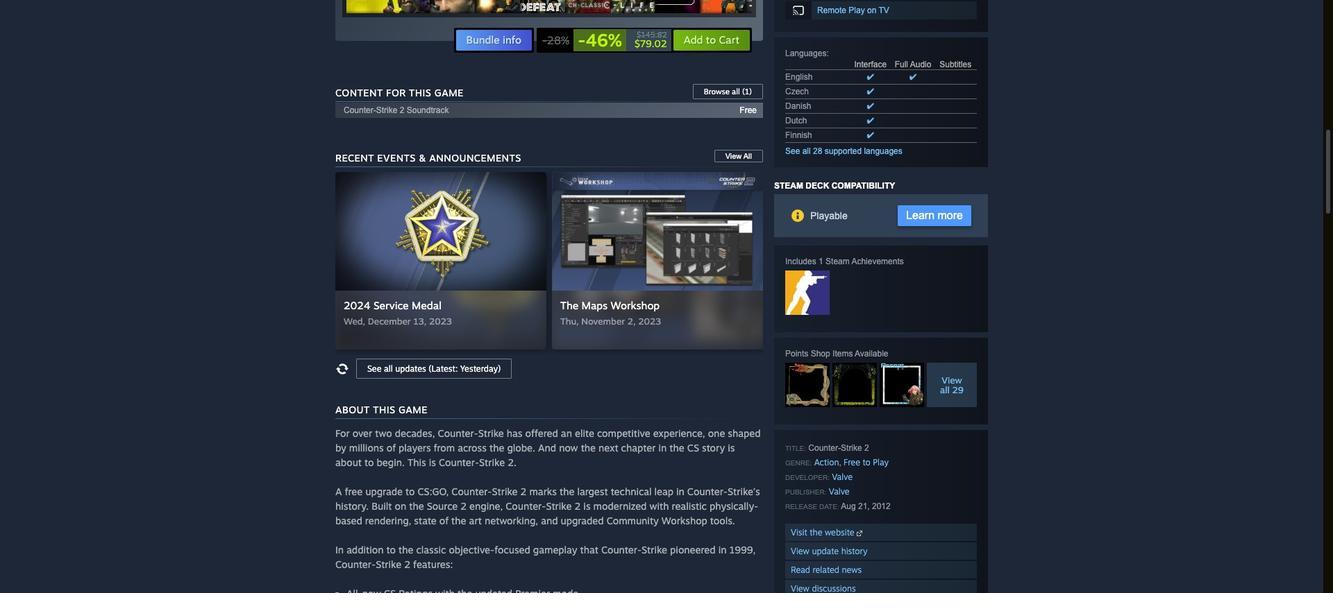 Task type: locate. For each thing, give the bounding box(es) containing it.
for inside for over two decades, counter-strike has offered an elite competitive experience, one shaped by millions of players from across the globe. and now the next chapter in the cs story is about to begin. this is counter-strike 2.
[[335, 428, 350, 439]]

valve down ,
[[832, 472, 853, 483]]

addition
[[347, 544, 384, 556]]

recent
[[335, 152, 374, 164]]

to left cs:go,
[[405, 486, 415, 498]]

✔ for danish
[[867, 101, 874, 111]]

0 horizontal spatial game
[[398, 404, 428, 416]]

1 vertical spatial steam
[[826, 257, 850, 267]]

0 vertical spatial of
[[387, 442, 396, 454]]

across
[[458, 442, 487, 454]]

see for see all updates (latest: yesterday)
[[367, 364, 382, 374]]

of inside a free upgrade to cs:go, counter-strike 2 marks the largest technical leap in counter-strike's history. built on the source 2 engine, counter-strike 2 is modernized with realistic physically- based rendering, state of the art networking, and upgraded community workshop tools.
[[439, 515, 449, 527]]

on
[[867, 6, 876, 15], [395, 501, 406, 512]]

in down experience, on the bottom
[[658, 442, 667, 454]]

the
[[560, 299, 579, 312]]

action
[[814, 458, 839, 468]]

see for see all 28 supported languages
[[785, 146, 800, 156]]

21,
[[858, 502, 870, 512]]

1 vertical spatial is
[[429, 457, 436, 469]]

of down source
[[439, 515, 449, 527]]

news
[[842, 565, 862, 576]]

1 vertical spatial free
[[844, 458, 860, 468]]

view for all
[[942, 375, 962, 386]]

0 horizontal spatial see
[[367, 364, 382, 374]]

2 up the "free to play" link
[[864, 444, 869, 453]]

2023 for the maps workshop
[[638, 316, 661, 327]]

2 vertical spatial view
[[791, 546, 810, 557]]

$145.82 $79.02
[[635, 30, 667, 49]]

view update history link
[[785, 543, 977, 560]]

1 horizontal spatial -
[[578, 29, 586, 51]]

to down millions
[[365, 457, 374, 469]]

on inside a free upgrade to cs:go, counter-strike 2 marks the largest technical leap in counter-strike's history. built on the source 2 engine, counter-strike 2 is modernized with realistic physically- based rendering, state of the art networking, and upgraded community workshop tools.
[[395, 501, 406, 512]]

realistic
[[672, 501, 707, 512]]

2 horizontal spatial is
[[728, 442, 735, 454]]

and
[[538, 442, 556, 454]]

1 vertical spatial game
[[398, 404, 428, 416]]

counter- up realistic
[[687, 486, 728, 498]]

the up state
[[409, 501, 424, 512]]

in
[[658, 442, 667, 454], [676, 486, 684, 498], [718, 544, 727, 556]]

yesterday)
[[460, 364, 501, 374]]

aug
[[841, 502, 856, 512]]

decades,
[[395, 428, 435, 439]]

all left 29 at right
[[940, 385, 950, 396]]

free
[[740, 106, 757, 115], [844, 458, 860, 468]]

counter-strike 2 soundtrack
[[344, 106, 449, 115]]

0 horizontal spatial for
[[335, 428, 350, 439]]

game
[[434, 87, 464, 99], [398, 404, 428, 416]]

1 horizontal spatial free
[[844, 458, 860, 468]]

view
[[725, 152, 742, 160], [942, 375, 962, 386], [791, 546, 810, 557]]

of inside for over two decades, counter-strike has offered an elite competitive experience, one shaped by millions of players from across the globe. and now the next chapter in the cs story is about to begin. this is counter-strike 2.
[[387, 442, 396, 454]]

1 horizontal spatial of
[[439, 515, 449, 527]]

of up "begin."
[[387, 442, 396, 454]]

workshop up 2,
[[611, 299, 660, 312]]

0 horizontal spatial in
[[658, 442, 667, 454]]

for up by
[[335, 428, 350, 439]]

1 horizontal spatial on
[[867, 6, 876, 15]]

this
[[409, 87, 431, 99], [373, 404, 395, 416], [407, 457, 426, 469]]

is up upgraded
[[583, 501, 591, 512]]

languages
[[785, 49, 826, 58]]

2 horizontal spatial view
[[942, 375, 962, 386]]

akihabara accept image
[[880, 363, 924, 408]]

this down players
[[407, 457, 426, 469]]

2023 right 2,
[[638, 316, 661, 327]]

valve link up aug
[[829, 487, 849, 497]]

0 horizontal spatial 2023
[[429, 316, 452, 327]]

1 2023 from the left
[[429, 316, 452, 327]]

subtitles
[[940, 60, 971, 69]]

2012
[[872, 502, 891, 512]]

1 horizontal spatial view
[[791, 546, 810, 557]]

shaped
[[728, 428, 761, 439]]

free
[[345, 486, 363, 498]]

is down from
[[429, 457, 436, 469]]

read related news
[[791, 565, 862, 576]]

events
[[377, 152, 416, 164]]

leap
[[654, 486, 673, 498]]

counter- inside title: counter-strike 2 genre: action , free to play developer: valve publisher: valve release date: aug 21, 2012
[[808, 444, 841, 453]]

soundtrack
[[407, 106, 449, 115]]

2 vertical spatial is
[[583, 501, 591, 512]]

✔ for finnish
[[867, 131, 874, 140]]

free inside title: counter-strike 2 genre: action , free to play developer: valve publisher: valve release date: aug 21, 2012
[[844, 458, 860, 468]]

-
[[578, 29, 586, 51], [542, 33, 547, 47]]

dragonlore image
[[785, 363, 830, 408]]

1 horizontal spatial steam
[[826, 257, 850, 267]]

physically-
[[710, 501, 758, 512]]

0 vertical spatial is
[[728, 442, 735, 454]]

all
[[743, 152, 752, 160]]

view inside the "view all 29"
[[942, 375, 962, 386]]

1 vertical spatial view
[[942, 375, 962, 386]]

2 up upgraded
[[574, 501, 581, 512]]

includes 1 steam achievements
[[785, 257, 904, 267]]

1 vertical spatial valve link
[[829, 487, 849, 497]]

pioneered
[[670, 544, 716, 556]]

this up soundtrack
[[409, 87, 431, 99]]

0 horizontal spatial workshop
[[611, 299, 660, 312]]

the right visit
[[810, 528, 822, 538]]

1999,
[[729, 544, 756, 556]]

view right akihabara accept image at right bottom
[[942, 375, 962, 386]]

all for updates
[[384, 364, 393, 374]]

all for (1)
[[732, 87, 740, 97]]

strike's
[[728, 486, 760, 498]]

objective-
[[449, 544, 494, 556]]

history.
[[335, 501, 369, 512]]

see down finnish
[[785, 146, 800, 156]]

✔ for dutch
[[867, 116, 874, 126]]

0 vertical spatial steam
[[774, 181, 803, 191]]

0 horizontal spatial view
[[725, 152, 742, 160]]

workshop inside a free upgrade to cs:go, counter-strike 2 marks the largest technical leap in counter-strike's history. built on the source 2 engine, counter-strike 2 is modernized with realistic physically- based rendering, state of the art networking, and upgraded community workshop tools.
[[662, 515, 707, 527]]

2 vertical spatial this
[[407, 457, 426, 469]]

0 vertical spatial see
[[785, 146, 800, 156]]

1 vertical spatial play
[[873, 458, 889, 468]]

the right marks
[[560, 486, 574, 498]]

counter- down across
[[439, 457, 479, 469]]

free down (1)
[[740, 106, 757, 115]]

0 vertical spatial valve link
[[832, 472, 853, 483]]

the left classic
[[398, 544, 413, 556]]

upgraded
[[561, 515, 604, 527]]

0 vertical spatial workshop
[[611, 299, 660, 312]]

in inside for over two decades, counter-strike has offered an elite competitive experience, one shaped by millions of players from across the globe. and now the next chapter in the cs story is about to begin. this is counter-strike 2.
[[658, 442, 667, 454]]

all left updates
[[384, 364, 393, 374]]

valve link for publisher:
[[829, 487, 849, 497]]

0 vertical spatial on
[[867, 6, 876, 15]]

1 horizontal spatial workshop
[[662, 515, 707, 527]]

0 horizontal spatial play
[[849, 6, 865, 15]]

in left 1999,
[[718, 544, 727, 556]]

interface
[[854, 60, 887, 69]]

28%
[[547, 33, 570, 47]]

play right ,
[[873, 458, 889, 468]]

2 horizontal spatial in
[[718, 544, 727, 556]]

view up read
[[791, 546, 810, 557]]

2 vertical spatial in
[[718, 544, 727, 556]]

1 horizontal spatial game
[[434, 87, 464, 99]]

0 vertical spatial for
[[386, 87, 406, 99]]

strike
[[376, 106, 397, 115], [478, 428, 504, 439], [841, 444, 862, 453], [479, 457, 505, 469], [492, 486, 518, 498], [546, 501, 572, 512], [642, 544, 667, 556], [376, 559, 401, 571]]

game up decades,
[[398, 404, 428, 416]]

remote play on tv
[[817, 6, 889, 15]]

counter- up action link
[[808, 444, 841, 453]]

2 inside title: counter-strike 2 genre: action , free to play developer: valve publisher: valve release date: aug 21, 2012
[[864, 444, 869, 453]]

experience,
[[653, 428, 705, 439]]

focused
[[494, 544, 530, 556]]

1 vertical spatial in
[[676, 486, 684, 498]]

steam left the deck
[[774, 181, 803, 191]]

1 vertical spatial this
[[373, 404, 395, 416]]

on left the tv
[[867, 6, 876, 15]]

- right 28%
[[578, 29, 586, 51]]

valve link down ,
[[832, 472, 853, 483]]

view for all
[[725, 152, 742, 160]]

playable
[[810, 210, 848, 221]]

read
[[791, 565, 810, 576]]

is right the story
[[728, 442, 735, 454]]

game up soundtrack
[[434, 87, 464, 99]]

1 vertical spatial on
[[395, 501, 406, 512]]

1 horizontal spatial see
[[785, 146, 800, 156]]

0 vertical spatial valve
[[832, 472, 853, 483]]

built
[[372, 501, 392, 512]]

all
[[732, 87, 740, 97], [802, 146, 811, 156], [384, 364, 393, 374], [940, 385, 950, 396]]

to right ,
[[863, 458, 870, 468]]

1 horizontal spatial for
[[386, 87, 406, 99]]

0 vertical spatial this
[[409, 87, 431, 99]]

to inside for over two decades, counter-strike has offered an elite competitive experience, one shaped by millions of players from across the globe. and now the next chapter in the cs story is about to begin. this is counter-strike 2.
[[365, 457, 374, 469]]

view left all
[[725, 152, 742, 160]]

full
[[895, 60, 908, 69]]

0 vertical spatial in
[[658, 442, 667, 454]]

see left updates
[[367, 364, 382, 374]]

for up "counter-strike 2 soundtrack"
[[386, 87, 406, 99]]

2 left the features:
[[404, 559, 410, 571]]

2 2023 from the left
[[638, 316, 661, 327]]

1 horizontal spatial 2023
[[638, 316, 661, 327]]

2 down content for this game
[[400, 106, 404, 115]]

0 horizontal spatial on
[[395, 501, 406, 512]]

- right the "info"
[[542, 33, 547, 47]]

free right ,
[[844, 458, 860, 468]]

this inside for over two decades, counter-strike has offered an elite competitive experience, one shaped by millions of players from across the globe. and now the next chapter in the cs story is about to begin. this is counter-strike 2.
[[407, 457, 426, 469]]

bundle
[[466, 33, 500, 47]]

workshop down realistic
[[662, 515, 707, 527]]

2023
[[429, 316, 452, 327], [638, 316, 661, 327]]

bundle info
[[466, 33, 521, 47]]

see
[[785, 146, 800, 156], [367, 364, 382, 374]]

2023 right 13,
[[429, 316, 452, 327]]

available
[[855, 349, 888, 359]]

all left 28
[[802, 146, 811, 156]]

supported
[[825, 146, 862, 156]]

1 vertical spatial of
[[439, 515, 449, 527]]

2.
[[508, 457, 516, 469]]

1 vertical spatial workshop
[[662, 515, 707, 527]]

$79.02
[[635, 37, 667, 49]]

0 horizontal spatial of
[[387, 442, 396, 454]]

see all 28 supported languages link
[[785, 146, 902, 156]]

in right leap at bottom
[[676, 486, 684, 498]]

thu, november 2, 2023
[[560, 316, 661, 327]]

languages
[[864, 146, 902, 156]]

achievements
[[851, 257, 904, 267]]

all inside the "view all 29"
[[940, 385, 950, 396]]

0 vertical spatial game
[[434, 87, 464, 99]]

a new beginning image
[[785, 271, 830, 315]]

1 horizontal spatial in
[[676, 486, 684, 498]]

to right the addition
[[386, 544, 396, 556]]

0 horizontal spatial -
[[542, 33, 547, 47]]

date:
[[819, 503, 839, 511]]

read related news link
[[785, 562, 977, 579]]

valve up aug
[[829, 487, 849, 497]]

cs
[[687, 442, 699, 454]]

for over two decades, counter-strike has offered an elite competitive experience, one shaped by millions of players from across the globe. and now the next chapter in the cs story is about to begin. this is counter-strike 2.
[[335, 428, 761, 469]]

all left (1)
[[732, 87, 740, 97]]

view all
[[725, 152, 752, 160]]

wed,
[[344, 316, 365, 327]]

content for this game
[[335, 87, 464, 99]]

this up two
[[373, 404, 395, 416]]

✔ for english
[[867, 72, 874, 82]]

remote play on tv link
[[785, 1, 977, 19]]

strike up ,
[[841, 444, 862, 453]]

play inside title: counter-strike 2 genre: action , free to play developer: valve publisher: valve release date: aug 21, 2012
[[873, 458, 889, 468]]

english
[[785, 72, 813, 82]]

0 vertical spatial view
[[725, 152, 742, 160]]

play right remote at the right top
[[849, 6, 865, 15]]

on inside remote play on tv link
[[867, 6, 876, 15]]

1 vertical spatial for
[[335, 428, 350, 439]]

is
[[728, 442, 735, 454], [429, 457, 436, 469], [583, 501, 591, 512]]

1 horizontal spatial is
[[583, 501, 591, 512]]

bundle info link
[[455, 29, 533, 51]]

2 right source
[[460, 501, 467, 512]]

strike left 2.
[[479, 457, 505, 469]]

steam right 1
[[826, 257, 850, 267]]

1 vertical spatial see
[[367, 364, 382, 374]]

0 vertical spatial free
[[740, 106, 757, 115]]

counter- down content
[[344, 106, 376, 115]]

1 vertical spatial valve
[[829, 487, 849, 497]]

competitive
[[597, 428, 650, 439]]

in
[[335, 544, 344, 556]]

in inside a free upgrade to cs:go, counter-strike 2 marks the largest technical leap in counter-strike's history. built on the source 2 engine, counter-strike 2 is modernized with realistic physically- based rendering, state of the art networking, and upgraded community workshop tools.
[[676, 486, 684, 498]]

✔ for czech
[[867, 87, 874, 97]]

1 horizontal spatial play
[[873, 458, 889, 468]]

on right built
[[395, 501, 406, 512]]

to inside title: counter-strike 2 genre: action , free to play developer: valve publisher: valve release date: aug 21, 2012
[[863, 458, 870, 468]]



Task type: vqa. For each thing, say whether or not it's contained in the screenshot.
1st NVMe from the right
no



Task type: describe. For each thing, give the bounding box(es) containing it.
46%
[[586, 29, 622, 51]]

two
[[375, 428, 392, 439]]

all for 29
[[940, 385, 950, 396]]

2024
[[344, 299, 370, 312]]

the inside "link"
[[810, 528, 822, 538]]

players
[[399, 442, 431, 454]]

rendering,
[[365, 515, 411, 527]]

the left art
[[451, 515, 466, 527]]

website
[[825, 528, 854, 538]]

the down experience, on the bottom
[[669, 442, 684, 454]]

strike up engine, at the bottom of the page
[[492, 486, 518, 498]]

cs:go,
[[418, 486, 449, 498]]

2,
[[628, 316, 636, 327]]

counter- down 'community'
[[601, 544, 642, 556]]

czech
[[785, 87, 809, 97]]

remote
[[817, 6, 846, 15]]

updates
[[395, 364, 426, 374]]

announcements
[[429, 152, 521, 164]]

strike down the addition
[[376, 559, 401, 571]]

a free upgrade to cs:go, counter-strike 2 marks the largest technical leap in counter-strike's history. built on the source 2 engine, counter-strike 2 is modernized with realistic physically- based rendering, state of the art networking, and upgraded community workshop tools.
[[335, 486, 760, 527]]

recent events & announcements
[[335, 152, 521, 164]]

wed, december 13, 2023
[[344, 316, 452, 327]]

strike inside title: counter-strike 2 genre: action , free to play developer: valve publisher: valve release date: aug 21, 2012
[[841, 444, 862, 453]]

points
[[785, 349, 808, 359]]

finnish
[[785, 131, 812, 140]]

visit the website link
[[785, 524, 977, 542]]

that
[[580, 544, 598, 556]]

learn more
[[906, 210, 963, 221]]

add to cart
[[684, 33, 739, 47]]

about
[[335, 404, 370, 416]]

0 horizontal spatial free
[[740, 106, 757, 115]]

1
[[819, 257, 823, 267]]

modernized
[[593, 501, 647, 512]]

steam deck compatibility
[[774, 181, 895, 191]]

browse all (1)
[[704, 87, 752, 97]]

languages :
[[785, 49, 829, 58]]

elite
[[575, 428, 594, 439]]

2 left marks
[[520, 486, 527, 498]]

one
[[708, 428, 725, 439]]

community
[[607, 515, 659, 527]]

counter- up from
[[438, 428, 478, 439]]

to inside in addition to the classic objective-focused gameplay that counter-strike pioneered in 1999, counter-strike 2 features:
[[386, 544, 396, 556]]

more
[[938, 210, 963, 221]]

- for 46%
[[578, 29, 586, 51]]

all for 28
[[802, 146, 811, 156]]

counter- down the addition
[[335, 559, 376, 571]]

history
[[841, 546, 868, 557]]

to inside a free upgrade to cs:go, counter-strike 2 marks the largest technical leap in counter-strike's history. built on the source 2 engine, counter-strike 2 is modernized with realistic physically- based rendering, state of the art networking, and upgraded community workshop tools.
[[405, 486, 415, 498]]

28
[[813, 146, 822, 156]]

from
[[434, 442, 455, 454]]

danish
[[785, 101, 811, 111]]

release
[[785, 503, 817, 511]]

0 horizontal spatial steam
[[774, 181, 803, 191]]

view for update
[[791, 546, 810, 557]]

tv
[[879, 6, 889, 15]]

begin.
[[377, 457, 405, 469]]

technical
[[611, 486, 652, 498]]

the down elite
[[581, 442, 596, 454]]

counter- up networking,
[[506, 501, 546, 512]]

counter- up engine, at the bottom of the page
[[452, 486, 492, 498]]

learn
[[906, 210, 935, 221]]

2023 for 2024 service medal
[[429, 316, 452, 327]]

strike down 'community'
[[642, 544, 667, 556]]

- for 28%
[[542, 33, 547, 47]]

points shop items available
[[785, 349, 888, 359]]

strike down content for this game
[[376, 106, 397, 115]]

deck
[[806, 181, 829, 191]]

maps
[[582, 299, 608, 312]]

cart
[[719, 33, 739, 47]]

2024 service medal
[[344, 299, 441, 312]]

chapter
[[621, 442, 656, 454]]

is inside a free upgrade to cs:go, counter-strike 2 marks the largest technical leap in counter-strike's history. built on the source 2 engine, counter-strike 2 is modernized with realistic physically- based rendering, state of the art networking, and upgraded community workshop tools.
[[583, 501, 591, 512]]

view update history
[[791, 546, 868, 557]]

with
[[650, 501, 669, 512]]

audio
[[910, 60, 931, 69]]

visit the website
[[791, 528, 857, 538]]

0 vertical spatial play
[[849, 6, 865, 15]]

in inside in addition to the classic objective-focused gameplay that counter-strike pioneered in 1999, counter-strike 2 features:
[[718, 544, 727, 556]]

an
[[561, 428, 572, 439]]

see all updates (latest: yesterday)
[[367, 364, 501, 374]]

genre:
[[785, 460, 812, 467]]

0 horizontal spatial is
[[429, 457, 436, 469]]

view all link
[[714, 150, 763, 162]]

offered
[[525, 428, 558, 439]]

(1)
[[742, 87, 752, 97]]

strike left has
[[478, 428, 504, 439]]

millions
[[349, 442, 384, 454]]

title:
[[785, 445, 806, 453]]

browse
[[704, 87, 730, 97]]

december
[[368, 316, 411, 327]]

info
[[503, 33, 521, 47]]

2 inside in addition to the classic objective-focused gameplay that counter-strike pioneered in 1999, counter-strike 2 features:
[[404, 559, 410, 571]]

items
[[832, 349, 853, 359]]

november
[[581, 316, 625, 327]]

learn more link
[[898, 206, 971, 226]]

(latest:
[[429, 364, 458, 374]]

gameplay
[[533, 544, 577, 556]]

valve link for developer:
[[832, 472, 853, 483]]

about
[[335, 457, 362, 469]]

strike up the "and"
[[546, 501, 572, 512]]

the inside in addition to the classic objective-focused gameplay that counter-strike pioneered in 1999, counter-strike 2 features:
[[398, 544, 413, 556]]

cerberus image
[[832, 363, 877, 408]]

the left globe.
[[489, 442, 504, 454]]

service
[[373, 299, 409, 312]]

to right add
[[706, 33, 716, 47]]



